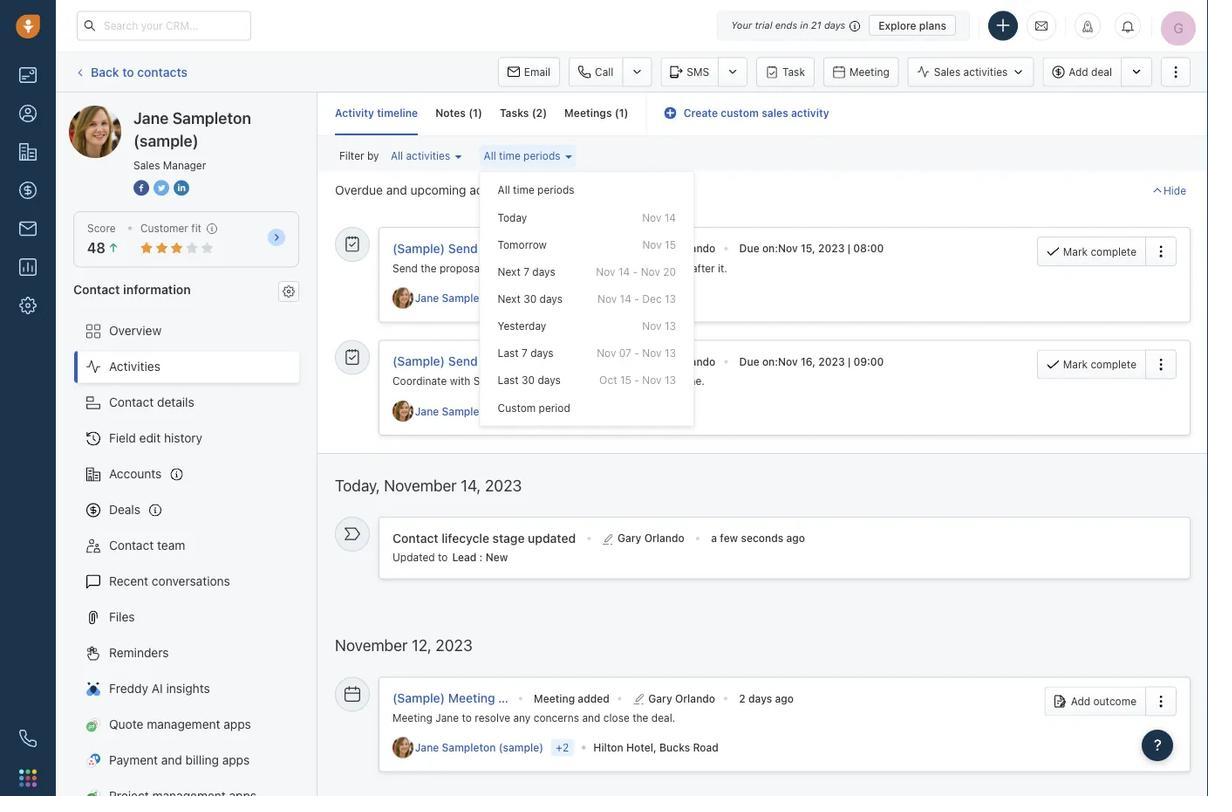 Task type: locate. For each thing, give the bounding box(es) containing it.
nov down dec at top right
[[643, 320, 662, 332]]

2 13 from the top
[[665, 320, 677, 332]]

complete for (sample) send the proposal document
[[1091, 245, 1137, 258]]

1 vertical spatial mark complete button
[[1038, 350, 1146, 379]]

1 task from the top
[[589, 242, 610, 255]]

sampleton down 'contacts'
[[134, 105, 194, 120]]

add left outcome
[[1072, 695, 1091, 707]]

13 right it
[[665, 374, 677, 386]]

recent
[[109, 574, 149, 588]]

0 vertical spatial next
[[498, 265, 521, 278]]

1 vertical spatial add
[[1072, 695, 1091, 707]]

complete for (sample) send the pricing quote
[[1091, 358, 1137, 371]]

back
[[91, 64, 119, 79]]

last
[[498, 347, 519, 359], [498, 374, 519, 386]]

) for tasks ( 2 )
[[543, 107, 547, 119]]

with left steve
[[450, 375, 471, 387]]

1 last from the top
[[498, 347, 519, 359]]

oct 15 - nov 13
[[600, 374, 677, 386]]

0 vertical spatial tasks image
[[345, 236, 361, 252]]

| left 09:00
[[848, 355, 851, 368]]

sampleton down steve
[[442, 405, 496, 417]]

0 vertical spatial due
[[740, 242, 760, 255]]

1 horizontal spatial (
[[532, 107, 536, 119]]

on for (sample) send the pricing quote
[[763, 355, 775, 368]]

( right meetings on the top of the page
[[615, 107, 619, 119]]

- for nov 14 - nov 20
[[633, 265, 638, 278]]

1 horizontal spatial 1
[[619, 107, 625, 119]]

proposal down (sample) send the proposal document link
[[440, 262, 483, 274]]

0 vertical spatial upcoming task
[[534, 242, 610, 255]]

to inside a few seconds ago updated to lead : new
[[438, 551, 448, 564]]

oct
[[600, 374, 618, 386]]

manager
[[163, 159, 206, 171]]

1 vertical spatial complete
[[1091, 358, 1137, 371]]

tasks image for (sample) send the pricing quote
[[345, 349, 361, 365]]

(sample) send the proposal document
[[393, 241, 615, 255]]

2 ) from the left
[[543, 107, 547, 119]]

2 vertical spatial jane sampleton (sample) link
[[415, 740, 548, 755]]

0 vertical spatial apps
[[224, 717, 251, 732]]

contact for contact information
[[73, 282, 120, 296]]

7 down the yesterday
[[522, 347, 528, 359]]

contact information
[[73, 282, 191, 296]]

7 up next 30 days
[[524, 265, 530, 278]]

bucks
[[660, 742, 691, 754]]

road
[[693, 742, 719, 754]]

1 ) from the left
[[478, 107, 483, 119]]

nov 14 - nov 20
[[596, 265, 677, 278]]

jane sampleton (sample) link up the yesterday
[[415, 291, 548, 306]]

meeting inside button
[[850, 66, 890, 78]]

pricing up the period
[[540, 375, 574, 387]]

1 mark complete button from the top
[[1038, 237, 1146, 266]]

time up today
[[513, 184, 535, 196]]

orlando for meeting jane to resolve any concerns and close the deal.
[[676, 692, 716, 704]]

30 for last
[[522, 374, 535, 386]]

(sample) send the pricing quote
[[393, 354, 580, 368]]

ends
[[776, 20, 798, 31]]

15
[[665, 238, 677, 250], [621, 374, 632, 386]]

:
[[775, 242, 779, 255], [775, 355, 779, 368], [480, 551, 483, 564]]

0 horizontal spatial (
[[469, 107, 473, 119]]

hide
[[1164, 184, 1187, 196]]

3 ) from the left
[[625, 107, 629, 119]]

1 horizontal spatial activities
[[470, 183, 520, 197]]

: left 15,
[[775, 242, 779, 255]]

jane sampleton (sample) down steve
[[415, 405, 544, 417]]

activities
[[964, 66, 1008, 78], [406, 150, 451, 162], [470, 183, 520, 197]]

0 vertical spatial activities
[[964, 66, 1008, 78]]

all time periods down all time periods "dropdown button"
[[498, 184, 575, 196]]

2 (sample) from the top
[[393, 354, 445, 368]]

: for (sample) send the pricing quote
[[775, 355, 779, 368]]

contact for contact details
[[109, 395, 154, 409]]

14 for nov 14
[[665, 211, 677, 223]]

1 vertical spatial 14
[[619, 265, 630, 278]]

1 vertical spatial activities
[[406, 150, 451, 162]]

2 upcoming from the top
[[534, 355, 586, 368]]

score
[[87, 222, 116, 234]]

on left 15,
[[763, 242, 775, 255]]

(
[[469, 107, 473, 119], [532, 107, 536, 119], [615, 107, 619, 119]]

1 jane sampleton (sample) link from the top
[[415, 291, 548, 306]]

1 horizontal spatial meeting
[[534, 692, 575, 704]]

your
[[732, 20, 753, 31]]

tasks image
[[345, 236, 361, 252], [345, 349, 361, 365]]

1 | from the top
[[848, 242, 851, 255]]

meeting added
[[534, 692, 610, 704]]

1 vertical spatial +1
[[556, 405, 568, 417]]

reminders
[[109, 646, 169, 660]]

add inside button
[[1070, 66, 1089, 78]]

1 vertical spatial sales
[[134, 159, 160, 171]]

due for document
[[740, 242, 760, 255]]

2 vertical spatial meeting
[[393, 711, 433, 724]]

contact for contact team
[[109, 538, 154, 553]]

0 vertical spatial complete
[[1091, 245, 1137, 258]]

orlando for coordinate with steve for the pricing quote and send it to jane.
[[676, 355, 716, 368]]

apps right management
[[224, 717, 251, 732]]

1 horizontal spatial with
[[607, 262, 628, 274]]

(sample) down last 30 days
[[499, 405, 544, 417]]

2 horizontal spatial )
[[625, 107, 629, 119]]

13 for nov 14 - dec 13
[[665, 293, 677, 305]]

quote management apps
[[109, 717, 251, 732]]

Search your CRM... text field
[[77, 11, 251, 41]]

0 vertical spatial ago
[[787, 532, 806, 544]]

( for meetings
[[615, 107, 619, 119]]

0 vertical spatial on
[[763, 242, 775, 255]]

to inside back to contacts link
[[122, 64, 134, 79]]

gary
[[649, 242, 673, 255], [649, 355, 673, 368], [618, 532, 642, 544], [649, 692, 673, 704]]

email
[[524, 66, 551, 78]]

1 vertical spatial on
[[763, 355, 775, 368]]

history
[[164, 431, 203, 445]]

2 jane sampleton (sample) link from the top
[[415, 404, 548, 419]]

0 vertical spatial quote
[[546, 354, 580, 368]]

add inside button
[[1072, 695, 1091, 707]]

1 right meetings on the top of the page
[[619, 107, 625, 119]]

0 vertical spatial |
[[848, 242, 851, 255]]

0 vertical spatial upcoming
[[534, 242, 586, 255]]

periods
[[524, 150, 561, 162], [538, 184, 575, 196]]

(sample) inside 'link'
[[393, 354, 445, 368]]

information
[[123, 282, 191, 296]]

last up custom
[[498, 374, 519, 386]]

freshworks switcher image
[[19, 769, 37, 787]]

meeting for meeting added
[[534, 692, 575, 704]]

- left it
[[635, 374, 640, 386]]

document down (sample) send the proposal document link
[[486, 262, 535, 274]]

0 vertical spatial mark
[[1064, 245, 1089, 258]]

2 complete from the top
[[1091, 358, 1137, 371]]

1 horizontal spatial document
[[557, 241, 615, 255]]

sampleton down (sample) send the proposal document link
[[442, 292, 496, 304]]

1 vertical spatial task
[[589, 355, 610, 368]]

pricing inside (sample) send the pricing quote 'link'
[[503, 354, 543, 368]]

) right meetings on the top of the page
[[625, 107, 629, 119]]

0 horizontal spatial activities
[[406, 150, 451, 162]]

call
[[595, 66, 614, 78]]

gary up "contact"
[[649, 242, 673, 255]]

jane sampleton (sample) link down steve
[[415, 404, 548, 419]]

nov down up
[[598, 293, 617, 305]]

+1 for quote
[[556, 405, 568, 417]]

(sample)
[[198, 105, 247, 120], [134, 131, 199, 150], [499, 292, 544, 304], [499, 405, 544, 417], [499, 742, 544, 754]]

( right tasks
[[532, 107, 536, 119]]

twitter circled image
[[154, 178, 169, 197]]

2 vertical spatial 14
[[620, 293, 632, 305]]

periods down the tasks ( 2 )
[[524, 150, 561, 162]]

with
[[607, 262, 628, 274], [450, 375, 471, 387]]

0 horizontal spatial 2
[[536, 107, 543, 119]]

sales down plans
[[935, 66, 961, 78]]

| left 08:00
[[848, 242, 851, 255]]

14 for nov 14 - dec 13
[[620, 293, 632, 305]]

1 horizontal spatial sales
[[935, 66, 961, 78]]

pricing
[[503, 354, 543, 368], [540, 375, 574, 387]]

meeting down november 12, 2023
[[393, 711, 433, 724]]

15 right oct in the top of the page
[[621, 374, 632, 386]]

proposal up next 7 days
[[503, 241, 554, 255]]

november left 14,
[[384, 476, 457, 494]]

(sample) up manager
[[198, 105, 247, 120]]

gary orlando up jane.
[[649, 355, 716, 368]]

0 vertical spatial 7
[[524, 265, 530, 278]]

in
[[801, 20, 809, 31]]

1 vertical spatial november
[[335, 636, 408, 654]]

customer fit
[[140, 222, 202, 234]]

quote inside 'link'
[[546, 354, 580, 368]]

orlando up jane.
[[676, 355, 716, 368]]

lead
[[453, 551, 477, 564]]

0 vertical spatial pricing
[[503, 354, 543, 368]]

1 horizontal spatial )
[[543, 107, 547, 119]]

15 up "contact"
[[665, 238, 677, 250]]

2 mark complete button from the top
[[1038, 350, 1146, 379]]

0 vertical spatial last
[[498, 347, 519, 359]]

2 1 from the left
[[619, 107, 625, 119]]

0 vertical spatial mark complete
[[1064, 245, 1137, 258]]

2 tasks image from the top
[[345, 349, 361, 365]]

follow
[[560, 262, 589, 274]]

1 vertical spatial 15
[[621, 374, 632, 386]]

gary orlando for it
[[649, 355, 716, 368]]

jane sampleton (sample) link down resolve
[[415, 740, 548, 755]]

phone image
[[19, 730, 37, 747]]

1 vertical spatial 30
[[522, 374, 535, 386]]

send inside 'link'
[[448, 354, 478, 368]]

1 vertical spatial apps
[[222, 753, 250, 767]]

2 horizontal spatial meeting
[[850, 66, 890, 78]]

1 for meetings ( 1 )
[[619, 107, 625, 119]]

due
[[740, 242, 760, 255], [740, 355, 760, 368]]

1 (sample) from the top
[[393, 241, 445, 255]]

: left new
[[480, 551, 483, 564]]

1 vertical spatial pricing
[[540, 375, 574, 387]]

upcoming
[[534, 242, 586, 255], [534, 355, 586, 368]]

1 vertical spatial with
[[450, 375, 471, 387]]

the left the deal.
[[633, 711, 649, 724]]

nov 14
[[643, 211, 677, 223]]

14
[[665, 211, 677, 223], [619, 265, 630, 278], [620, 293, 632, 305]]

linkedin circled image
[[174, 178, 189, 197]]

updated
[[393, 551, 435, 564]]

1 on from the top
[[763, 242, 775, 255]]

1 vertical spatial all time periods
[[498, 184, 575, 196]]

phone element
[[10, 721, 45, 756]]

gary for this
[[649, 242, 673, 255]]

1 next from the top
[[498, 265, 521, 278]]

nov left 15,
[[779, 242, 798, 255]]

1 vertical spatial mark
[[1064, 358, 1089, 371]]

last for last 7 days
[[498, 347, 519, 359]]

2 next from the top
[[498, 293, 521, 305]]

1 vertical spatial periods
[[538, 184, 575, 196]]

30
[[524, 293, 537, 305], [522, 374, 535, 386]]

1 vertical spatial meeting
[[534, 692, 575, 704]]

send left tomorrow
[[448, 241, 478, 255]]

1 mark complete from the top
[[1064, 245, 1137, 258]]

add deal
[[1070, 66, 1113, 78]]

2 vertical spatial send
[[448, 354, 478, 368]]

gary up it
[[649, 355, 673, 368]]

2 vertical spatial :
[[480, 551, 483, 564]]

payment
[[109, 753, 158, 767]]

1 upcoming task from the top
[[534, 242, 610, 255]]

upcoming task up coordinate with steve for the pricing quote and send it to jane.
[[534, 355, 610, 368]]

contacts
[[137, 64, 188, 79]]

1 vertical spatial (sample)
[[393, 354, 445, 368]]

1 13 from the top
[[665, 293, 677, 305]]

) for meetings ( 1 )
[[625, 107, 629, 119]]

2 horizontal spatial (
[[615, 107, 619, 119]]

upcoming for quote
[[534, 355, 586, 368]]

next up the yesterday
[[498, 293, 521, 305]]

mark
[[1064, 245, 1089, 258], [1064, 358, 1089, 371]]

meeting for meeting jane to resolve any concerns and close the deal.
[[393, 711, 433, 724]]

(sample) down overdue and upcoming activities
[[393, 241, 445, 255]]

14 left this
[[619, 265, 630, 278]]

2 on from the top
[[763, 355, 775, 368]]

to right back
[[122, 64, 134, 79]]

nov 14 - dec 13
[[598, 293, 677, 305]]

2 vertical spatial activities
[[470, 183, 520, 197]]

to left lead
[[438, 551, 448, 564]]

- left dec at top right
[[635, 293, 640, 305]]

apps right billing at bottom
[[222, 753, 250, 767]]

2023
[[819, 242, 845, 255], [819, 355, 846, 368], [485, 476, 522, 494], [436, 636, 473, 654]]

15 for oct
[[621, 374, 632, 386]]

1 horizontal spatial proposal
[[503, 241, 554, 255]]

0 horizontal spatial )
[[478, 107, 483, 119]]

| for quote
[[848, 355, 851, 368]]

activities for sales activities
[[964, 66, 1008, 78]]

2 due from the top
[[740, 355, 760, 368]]

: inside a few seconds ago updated to lead : new
[[480, 551, 483, 564]]

activities for all activities
[[406, 150, 451, 162]]

0 vertical spatial task
[[589, 242, 610, 255]]

1 vertical spatial due
[[740, 355, 760, 368]]

0 vertical spatial document
[[557, 241, 615, 255]]

send for (sample) send the pricing quote
[[448, 354, 478, 368]]

13 down nov 13
[[665, 347, 677, 359]]

gary up the deal.
[[649, 692, 673, 704]]

2 ( from the left
[[532, 107, 536, 119]]

all
[[391, 150, 403, 162], [484, 150, 496, 162], [498, 184, 510, 196]]

(sample) for (sample) send the proposal document
[[393, 241, 445, 255]]

1 tasks image from the top
[[345, 236, 361, 252]]

2 mark from the top
[[1064, 358, 1089, 371]]

0 horizontal spatial 15
[[621, 374, 632, 386]]

0 vertical spatial mark complete button
[[1038, 237, 1146, 266]]

contact up the recent
[[109, 538, 154, 553]]

meeting up the concerns
[[534, 692, 575, 704]]

2 upcoming task from the top
[[534, 355, 610, 368]]

a
[[712, 532, 718, 544]]

activity timeline
[[335, 107, 418, 119]]

2023 right 15,
[[819, 242, 845, 255]]

notes ( 1 )
[[436, 107, 483, 119]]

0 vertical spatial proposal
[[503, 241, 554, 255]]

contact details
[[109, 395, 194, 409]]

1 +1 from the top
[[556, 292, 568, 304]]

0 vertical spatial 14
[[665, 211, 677, 223]]

1 ( from the left
[[469, 107, 473, 119]]

field
[[109, 431, 136, 445]]

1 horizontal spatial 15
[[665, 238, 677, 250]]

all inside "dropdown button"
[[484, 150, 496, 162]]

sales up facebook circled image
[[134, 159, 160, 171]]

3 13 from the top
[[665, 347, 677, 359]]

1 vertical spatial mark complete
[[1064, 358, 1137, 371]]

1 upcoming from the top
[[534, 242, 586, 255]]

meetings image
[[345, 686, 361, 702]]

0 vertical spatial with
[[607, 262, 628, 274]]

2 | from the top
[[848, 355, 851, 368]]

contact
[[73, 282, 120, 296], [109, 395, 154, 409], [393, 531, 439, 545], [109, 538, 154, 553]]

1 vertical spatial ago
[[776, 692, 794, 704]]

13 right dec at top right
[[665, 293, 677, 305]]

accounts
[[109, 467, 162, 481]]

mark complete button
[[1038, 237, 1146, 266], [1038, 350, 1146, 379]]

add deal button
[[1043, 57, 1122, 87]]

7 for last
[[522, 347, 528, 359]]

last 7 days
[[498, 347, 554, 359]]

hilton hotel, bucks road
[[594, 742, 719, 754]]

0 vertical spatial sales
[[935, 66, 961, 78]]

insights
[[166, 681, 210, 696]]

3 ( from the left
[[615, 107, 619, 119]]

call button
[[569, 57, 623, 87]]

2 horizontal spatial activities
[[964, 66, 1008, 78]]

1 vertical spatial quote
[[577, 375, 605, 387]]

0 horizontal spatial document
[[486, 262, 535, 274]]

2023 right 14,
[[485, 476, 522, 494]]

1 vertical spatial upcoming task
[[534, 355, 610, 368]]

activity
[[792, 107, 830, 119]]

next down (sample) send the proposal document link
[[498, 265, 521, 278]]

deal
[[1092, 66, 1113, 78]]

1 vertical spatial |
[[848, 355, 851, 368]]

seconds
[[741, 532, 784, 544]]

0 vertical spatial time
[[499, 150, 521, 162]]

send down overdue and upcoming activities
[[393, 262, 418, 274]]

2 mark complete from the top
[[1064, 358, 1137, 371]]

(sample) for (sample) send the pricing quote
[[393, 354, 445, 368]]

upcoming up coordinate with steve for the pricing quote and send it to jane.
[[534, 355, 586, 368]]

0 horizontal spatial with
[[450, 375, 471, 387]]

0 vertical spatial +1
[[556, 292, 568, 304]]

periods down all time periods "dropdown button"
[[538, 184, 575, 196]]

1 due from the top
[[740, 242, 760, 255]]

1 complete from the top
[[1091, 245, 1137, 258]]

1 horizontal spatial all
[[484, 150, 496, 162]]

back to contacts
[[91, 64, 188, 79]]

2
[[536, 107, 543, 119], [740, 692, 746, 704]]

mark complete for (sample) send the proposal document
[[1064, 245, 1137, 258]]

14 for nov 14 - nov 20
[[619, 265, 630, 278]]

gary for send
[[649, 355, 673, 368]]

send up steve
[[448, 354, 478, 368]]

2023 right 12,
[[436, 636, 473, 654]]

0 vertical spatial jane sampleton (sample) link
[[415, 291, 548, 306]]

time inside all time periods "dropdown button"
[[499, 150, 521, 162]]

1 vertical spatial :
[[775, 355, 779, 368]]

gary right the updated
[[618, 532, 642, 544]]

1 vertical spatial upcoming
[[534, 355, 586, 368]]

gary orlando for contact
[[649, 242, 716, 255]]

send for (sample) send the proposal document
[[448, 241, 478, 255]]

nov right 07
[[643, 347, 662, 359]]

1 vertical spatial next
[[498, 293, 521, 305]]

periods inside "dropdown button"
[[524, 150, 561, 162]]

1 mark from the top
[[1064, 245, 1089, 258]]

new
[[486, 551, 508, 564]]

gary orlando up "contact"
[[649, 242, 716, 255]]

last for last 30 days
[[498, 374, 519, 386]]

jane sampleton (sample) link
[[415, 291, 548, 306], [415, 404, 548, 419], [415, 740, 548, 755]]

30 down next 7 days
[[524, 293, 537, 305]]

(sample) up sales manager
[[134, 131, 199, 150]]

0 vertical spatial all time periods
[[484, 150, 561, 162]]

gary orlando
[[649, 242, 716, 255], [649, 355, 716, 368], [618, 532, 685, 544], [649, 692, 716, 704]]

tasks ( 2 )
[[500, 107, 547, 119]]

sales for sales activities
[[935, 66, 961, 78]]

any
[[514, 711, 531, 724]]

1 1 from the left
[[473, 107, 478, 119]]

1 vertical spatial 7
[[522, 347, 528, 359]]

2 last from the top
[[498, 374, 519, 386]]

nov 07 - nov 13
[[597, 347, 677, 359]]

48 button
[[87, 240, 119, 256]]

30 right for
[[522, 374, 535, 386]]

document
[[557, 241, 615, 255], [486, 262, 535, 274]]

your trial ends in 21 days
[[732, 20, 846, 31]]

0 vertical spatial 30
[[524, 293, 537, 305]]

nov
[[643, 211, 662, 223], [643, 238, 662, 250], [779, 242, 798, 255], [596, 265, 616, 278], [641, 265, 661, 278], [598, 293, 617, 305], [643, 320, 662, 332], [597, 347, 617, 359], [643, 347, 662, 359], [779, 355, 798, 368], [643, 374, 662, 386]]

09:00
[[854, 355, 885, 368]]

( for tasks
[[532, 107, 536, 119]]

- up nov 14 - dec 13
[[633, 265, 638, 278]]

0 horizontal spatial sales
[[134, 159, 160, 171]]

0 horizontal spatial proposal
[[440, 262, 483, 274]]

days for nov 14 - dec 13
[[540, 293, 563, 305]]

last up for
[[498, 347, 519, 359]]

contact down activities
[[109, 395, 154, 409]]

2 horizontal spatial all
[[498, 184, 510, 196]]

0 vertical spatial 15
[[665, 238, 677, 250]]

2 task from the top
[[589, 355, 610, 368]]

4 13 from the top
[[665, 374, 677, 386]]

mark for (sample) send the proposal document
[[1064, 245, 1089, 258]]

2 +1 from the top
[[556, 405, 568, 417]]

next for next 30 days
[[498, 293, 521, 305]]

jane sampleton (sample) up the yesterday
[[415, 292, 544, 304]]

1 vertical spatial jane sampleton (sample) link
[[415, 404, 548, 419]]

( right notes
[[469, 107, 473, 119]]

1 right notes
[[473, 107, 478, 119]]

orlando up after
[[676, 242, 716, 255]]

due left 15,
[[740, 242, 760, 255]]

gary orlando for deal.
[[649, 692, 716, 704]]

upcoming task up follow
[[534, 242, 610, 255]]

field edit history
[[109, 431, 203, 445]]

0 vertical spatial (sample)
[[393, 241, 445, 255]]



Task type: describe. For each thing, give the bounding box(es) containing it.
13 for oct 15 - nov 13
[[665, 374, 677, 386]]

) for notes ( 1 )
[[478, 107, 483, 119]]

next for next 7 days
[[498, 265, 521, 278]]

last 30 days
[[498, 374, 561, 386]]

by
[[367, 150, 379, 162]]

| for document
[[848, 242, 851, 255]]

deals
[[109, 502, 141, 517]]

sms button
[[661, 57, 718, 87]]

gary for the
[[649, 692, 673, 704]]

meetings ( 1 )
[[565, 107, 629, 119]]

today
[[498, 211, 528, 223]]

hotel,
[[627, 742, 657, 754]]

next 7 days
[[498, 265, 556, 278]]

add outcome button
[[1045, 686, 1146, 716]]

meeting button
[[824, 57, 900, 87]]

jane sampleton (sample) link for pricing
[[415, 404, 548, 419]]

explore
[[879, 19, 917, 31]]

nov 13
[[643, 320, 677, 332]]

(sample) send the pricing quote link
[[393, 354, 580, 369]]

due on : nov 15, 2023 | 08:00
[[740, 242, 884, 255]]

mark complete button for (sample) send the pricing quote
[[1038, 350, 1146, 379]]

12,
[[412, 636, 432, 654]]

all activities
[[391, 150, 451, 162]]

activity
[[335, 107, 374, 119]]

13 for nov 07 - nov 13
[[665, 347, 677, 359]]

and right overdue
[[386, 183, 407, 197]]

lifecycle
[[442, 531, 490, 545]]

sales activities
[[935, 66, 1008, 78]]

1 vertical spatial document
[[486, 262, 535, 274]]

facebook circled image
[[134, 178, 149, 197]]

orlando left a at the right of the page
[[645, 532, 685, 544]]

upcoming for document
[[534, 242, 586, 255]]

to left resolve
[[462, 711, 472, 724]]

+2
[[556, 742, 569, 754]]

nov down the nov 07 - nov 13
[[643, 374, 662, 386]]

sales
[[762, 107, 789, 119]]

- for nov 07 - nov 13
[[635, 347, 640, 359]]

nov left 16,
[[779, 355, 798, 368]]

it.
[[718, 262, 728, 274]]

sales for sales manager
[[134, 159, 160, 171]]

meeting jane to resolve any concerns and close the deal.
[[393, 711, 676, 724]]

gary orlando left a at the right of the page
[[618, 532, 685, 544]]

after
[[692, 262, 715, 274]]

20
[[664, 265, 677, 278]]

- for nov 14 - dec 13
[[635, 293, 640, 305]]

team
[[157, 538, 185, 553]]

14,
[[461, 476, 481, 494]]

coordinate with steve for the pricing quote and send it to jane.
[[393, 375, 705, 387]]

1 vertical spatial proposal
[[440, 262, 483, 274]]

nov left the 20
[[641, 265, 661, 278]]

filter
[[340, 150, 364, 162]]

for
[[504, 375, 518, 387]]

nov 15
[[643, 238, 677, 250]]

jane inside jane sampleton (sample)
[[134, 108, 169, 127]]

and left billing at bottom
[[161, 753, 182, 767]]

send
[[629, 375, 653, 387]]

jane sampleton (sample) down 'contacts'
[[104, 105, 247, 120]]

0 horizontal spatial all
[[391, 150, 403, 162]]

due for quote
[[740, 355, 760, 368]]

the inside 'link'
[[481, 354, 500, 368]]

0 vertical spatial november
[[384, 476, 457, 494]]

: for (sample) send the proposal document
[[775, 242, 779, 255]]

recent conversations
[[109, 574, 230, 588]]

freddy ai insights
[[109, 681, 210, 696]]

edit
[[139, 431, 161, 445]]

30 for next
[[524, 293, 537, 305]]

+1 for document
[[556, 292, 568, 304]]

billing
[[186, 753, 219, 767]]

mark complete button for (sample) send the proposal document
[[1038, 237, 1146, 266]]

jane sampleton (sample) for jane sampleton (sample) link for proposal
[[415, 292, 544, 304]]

activities
[[109, 359, 161, 374]]

on for (sample) send the proposal document
[[763, 242, 775, 255]]

fit
[[191, 222, 202, 234]]

tasks image for (sample) send the proposal document
[[345, 236, 361, 252]]

1 for notes ( 1 )
[[473, 107, 478, 119]]

all activities link
[[387, 145, 467, 166]]

sampleton up manager
[[173, 108, 251, 127]]

0 vertical spatial 2
[[536, 107, 543, 119]]

back to contacts link
[[73, 58, 189, 86]]

close
[[604, 711, 630, 724]]

steve
[[474, 375, 501, 387]]

mng settings image
[[283, 285, 295, 297]]

( for notes
[[469, 107, 473, 119]]

outcome
[[1094, 695, 1137, 707]]

conversations
[[152, 574, 230, 588]]

21
[[812, 20, 822, 31]]

period
[[539, 401, 571, 414]]

(sample) send the proposal document link
[[393, 241, 615, 256]]

yesterday
[[498, 320, 547, 332]]

freddy
[[109, 681, 148, 696]]

contact for contact lifecycle stage updated
[[393, 531, 439, 545]]

add outcome
[[1072, 695, 1137, 707]]

the right for
[[521, 375, 537, 387]]

15 for nov
[[665, 238, 677, 250]]

today, november 14, 2023
[[335, 476, 522, 494]]

the down today
[[481, 241, 500, 255]]

days for nov 07 - nov 13
[[531, 347, 554, 359]]

add for add outcome
[[1072, 695, 1091, 707]]

- for oct 15 - nov 13
[[635, 374, 640, 386]]

call link
[[569, 57, 623, 87]]

days for oct 15 - nov 13
[[538, 374, 561, 386]]

trial
[[755, 20, 773, 31]]

stage
[[493, 531, 525, 545]]

1 vertical spatial 2
[[740, 692, 746, 704]]

ai
[[152, 681, 163, 696]]

jane.
[[679, 375, 705, 387]]

sampleton down resolve
[[442, 742, 496, 754]]

all time periods inside "dropdown button"
[[484, 150, 561, 162]]

ago inside a few seconds ago updated to lead : new
[[787, 532, 806, 544]]

explore plans
[[879, 19, 947, 31]]

and left follow
[[538, 262, 557, 274]]

nov right follow
[[596, 265, 616, 278]]

stage change image
[[345, 526, 361, 542]]

hilton
[[594, 742, 624, 754]]

mark complete for (sample) send the pricing quote
[[1064, 358, 1137, 371]]

jane sampleton (sample) link for proposal
[[415, 291, 548, 306]]

upcoming task for document
[[534, 242, 610, 255]]

timeline
[[377, 107, 418, 119]]

meetings
[[565, 107, 612, 119]]

explore plans link
[[870, 15, 957, 36]]

upcoming task for quote
[[534, 355, 610, 368]]

3 jane sampleton (sample) link from the top
[[415, 740, 548, 755]]

filter by
[[340, 150, 379, 162]]

nov up this
[[643, 238, 662, 250]]

plans
[[920, 19, 947, 31]]

a few seconds ago updated to lead : new
[[393, 532, 806, 564]]

task for quote
[[589, 355, 610, 368]]

november 12, 2023
[[335, 636, 473, 654]]

jane sampleton (sample) up manager
[[134, 108, 251, 150]]

1 vertical spatial send
[[393, 262, 418, 274]]

and down added
[[583, 711, 601, 724]]

jane sampleton (sample) for pricing's jane sampleton (sample) link
[[415, 405, 544, 417]]

mark for (sample) send the pricing quote
[[1064, 358, 1089, 371]]

days for nov 14 - nov 20
[[533, 265, 556, 278]]

email button
[[498, 57, 560, 87]]

nov left 07
[[597, 347, 617, 359]]

next 30 days
[[498, 293, 563, 305]]

(sample) down next 7 days
[[499, 292, 544, 304]]

jane sampleton (sample) for first jane sampleton (sample) link from the bottom
[[415, 742, 544, 754]]

files
[[109, 610, 135, 624]]

1 vertical spatial time
[[513, 184, 535, 196]]

07
[[620, 347, 632, 359]]

(sample) down any
[[499, 742, 544, 754]]

concerns
[[534, 711, 580, 724]]

overview
[[109, 323, 162, 338]]

2 days ago
[[740, 692, 794, 704]]

7 for next
[[524, 265, 530, 278]]

overdue and upcoming activities
[[335, 183, 520, 197]]

meeting for meeting
[[850, 66, 890, 78]]

and left send
[[608, 375, 626, 387]]

contact lifecycle stage updated
[[393, 531, 576, 545]]

15,
[[801, 242, 816, 255]]

16,
[[801, 355, 816, 368]]

coordinate
[[393, 375, 447, 387]]

2023 right 16,
[[819, 355, 846, 368]]

upcoming
[[411, 183, 467, 197]]

updated
[[528, 531, 576, 545]]

task for document
[[589, 242, 610, 255]]

to right it
[[666, 375, 676, 387]]

the down (sample) send the proposal document link
[[421, 262, 437, 274]]

contact
[[652, 262, 689, 274]]

nov up nov 15
[[643, 211, 662, 223]]

orlando for send the proposal document and follow up with this contact after it.
[[676, 242, 716, 255]]

email image
[[1036, 19, 1048, 33]]

add for add deal
[[1070, 66, 1089, 78]]



Task type: vqa. For each thing, say whether or not it's contained in the screenshot.


